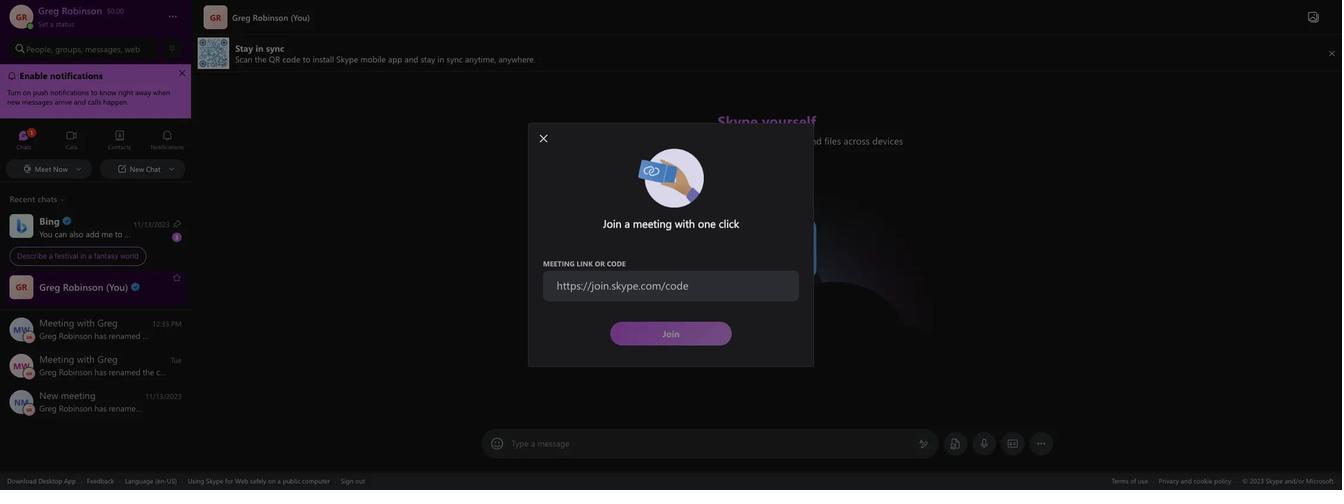 Task type: vqa. For each thing, say whether or not it's contained in the screenshot.
topmost the or
no



Task type: locate. For each thing, give the bounding box(es) containing it.
a
[[50, 19, 54, 29], [49, 252, 53, 261], [88, 252, 92, 261], [531, 438, 535, 450], [278, 477, 281, 486]]

safely
[[250, 477, 266, 486]]

tab list
[[0, 125, 191, 158]]

and
[[1181, 477, 1192, 486]]

a for set
[[50, 19, 54, 29]]

a right set
[[50, 19, 54, 29]]

privacy and cookie policy link
[[1159, 477, 1232, 486]]

people, groups, messages, web
[[26, 43, 140, 55]]

type a message
[[512, 438, 570, 450]]

people,
[[26, 43, 53, 55]]

privacy and cookie policy
[[1159, 477, 1232, 486]]

world
[[120, 252, 139, 261]]

computer
[[302, 477, 330, 486]]

feedback
[[87, 477, 114, 486]]

a for describe
[[49, 252, 53, 261]]

terms of use
[[1112, 477, 1148, 486]]

set a status button
[[38, 17, 156, 29]]

desktop
[[38, 477, 62, 486]]

use
[[1138, 477, 1148, 486]]

(en-
[[155, 477, 167, 486]]

app
[[64, 477, 76, 486]]

download desktop app
[[7, 477, 76, 486]]

describe a festival in a fantasy world
[[17, 252, 139, 261]]

using skype for web safely on a public computer
[[188, 477, 330, 486]]

a right "type"
[[531, 438, 535, 450]]

language (en-us)
[[125, 477, 177, 486]]

language
[[125, 477, 153, 486]]

of
[[1131, 477, 1137, 486]]

terms
[[1112, 477, 1129, 486]]

public
[[283, 477, 300, 486]]

using skype for web safely on a public computer link
[[188, 477, 330, 486]]

web
[[125, 43, 140, 55]]

groups,
[[55, 43, 83, 55]]

download desktop app link
[[7, 477, 76, 486]]

describe a festival in a fantasy world button
[[0, 212, 191, 270]]

a inside 'set a status' button
[[50, 19, 54, 29]]

a left 'festival'
[[49, 252, 53, 261]]

web
[[235, 477, 248, 486]]

using
[[188, 477, 204, 486]]



Task type: describe. For each thing, give the bounding box(es) containing it.
skype
[[206, 477, 223, 486]]

language (en-us) link
[[125, 477, 177, 486]]

out
[[355, 477, 365, 486]]

festival
[[55, 252, 78, 261]]

type
[[512, 438, 529, 450]]

describe
[[17, 252, 47, 261]]

sign
[[341, 477, 354, 486]]

a for type
[[531, 438, 535, 450]]

privacy
[[1159, 477, 1179, 486]]

sign out link
[[341, 477, 365, 486]]

status
[[56, 19, 74, 29]]

download
[[7, 477, 37, 486]]

a right in at the left
[[88, 252, 92, 261]]

fantasy
[[94, 252, 118, 261]]

dialog dialog
[[528, 124, 814, 367]]

message
[[538, 438, 570, 450]]

terms of use link
[[1112, 477, 1148, 486]]

sign out
[[341, 477, 365, 486]]

cookie
[[1194, 477, 1213, 486]]

set
[[38, 19, 48, 29]]

in
[[80, 252, 86, 261]]

a right on
[[278, 477, 281, 486]]

for
[[225, 477, 233, 486]]

set a status
[[38, 19, 74, 29]]

policy
[[1215, 477, 1232, 486]]

messages,
[[85, 43, 123, 55]]

us)
[[167, 477, 177, 486]]

Type a message text field
[[512, 438, 910, 451]]

feedback link
[[87, 477, 114, 486]]

people, groups, messages, web button
[[10, 38, 158, 60]]

on
[[268, 477, 276, 486]]

https://join.skype.com/code text field
[[556, 279, 798, 293]]



